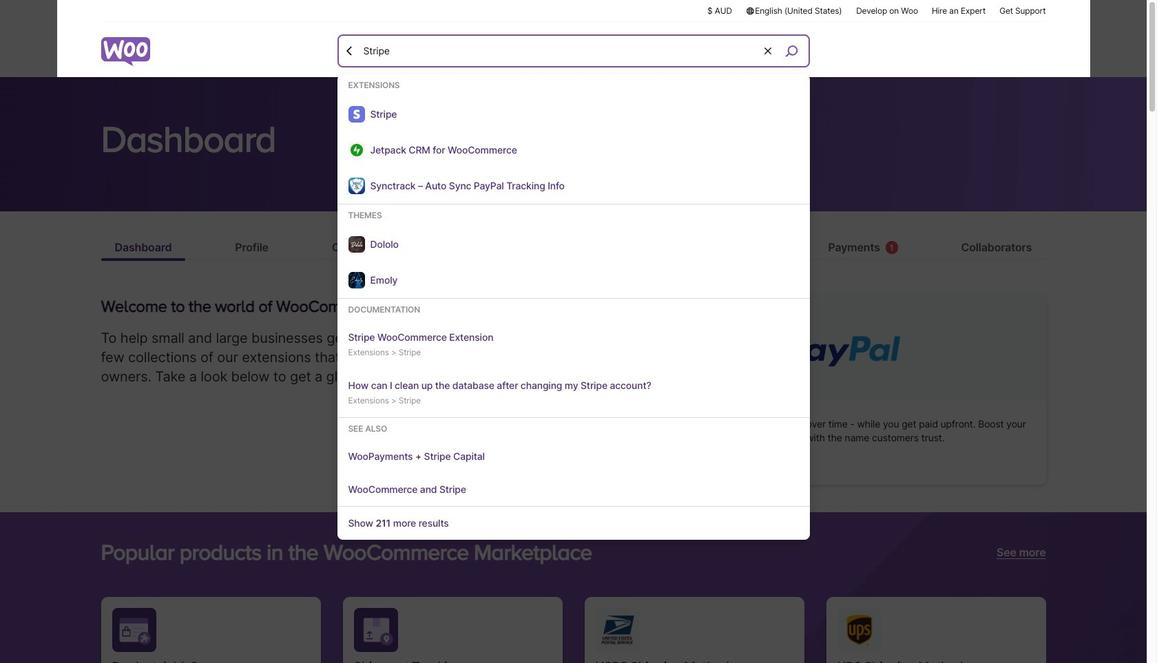 Task type: describe. For each thing, give the bounding box(es) containing it.
3 group from the top
[[337, 304, 810, 418]]

1 group from the top
[[337, 80, 810, 205]]

4 group from the top
[[337, 424, 810, 507]]

2 group from the top
[[337, 210, 810, 299]]



Task type: locate. For each thing, give the bounding box(es) containing it.
close search image
[[343, 44, 357, 58]]

None search field
[[337, 34, 810, 540]]

group
[[337, 80, 810, 205], [337, 210, 810, 299], [337, 304, 810, 418], [337, 424, 810, 507]]

list box
[[337, 80, 810, 540]]

Find extensions, themes, guides, and more… search field
[[360, 37, 762, 65]]



Task type: vqa. For each thing, say whether or not it's contained in the screenshot.
Find extensions, themes, guides, and more… Search Box
yes



